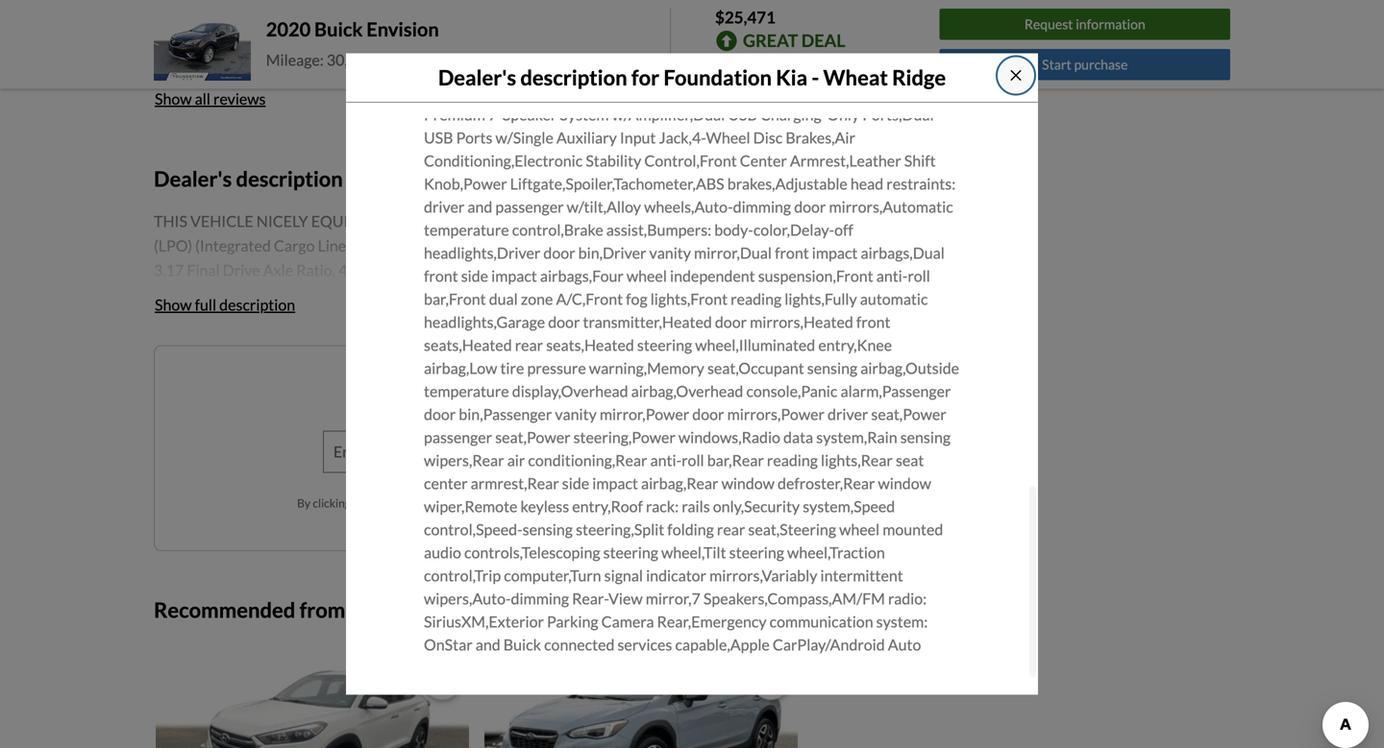 Task type: locate. For each thing, give the bounding box(es) containing it.
notify
[[350, 379, 394, 398]]

$2,300
[[715, 58, 763, 76]]

show left the full
[[155, 295, 192, 314]]

1 vertical spatial dealer's
[[154, 166, 232, 191]]

show inside 'button'
[[155, 89, 192, 108]]

0 horizontal spatial dealer's
[[154, 166, 232, 191]]

information
[[1076, 16, 1145, 32]]

terms
[[589, 496, 620, 510]]

0 horizontal spatial this
[[349, 598, 385, 623]]

0 vertical spatial description
[[520, 65, 627, 90]]

show full description button
[[154, 284, 296, 326]]

1 horizontal spatial me
[[598, 442, 619, 461]]

description inside dialog
[[520, 65, 627, 90]]

of left new
[[421, 379, 435, 398]]

description
[[520, 65, 627, 90], [236, 166, 343, 191], [219, 295, 295, 314]]

this right like
[[549, 379, 575, 398]]

show left 'all'
[[155, 89, 192, 108]]

wheat for ridge,
[[385, 50, 430, 69]]

policy
[[535, 496, 566, 510]]

2 vertical spatial description
[[219, 295, 295, 314]]

0 vertical spatial of
[[421, 379, 435, 398]]

dealer's
[[438, 65, 516, 90], [154, 166, 232, 191]]

dealer's description for foundation kia - wheat ridge dialog
[[346, 0, 1038, 695]]

recommended
[[154, 598, 295, 623]]

dealer's for dealer's description for foundation kia - wheat ridge
[[438, 65, 516, 90]]

market
[[811, 58, 859, 76]]

wheat right -
[[823, 65, 888, 90]]

show all reviews
[[155, 89, 266, 108]]

like
[[522, 379, 546, 398]]

0 horizontal spatial wheat
[[385, 50, 430, 69]]

1 vertical spatial of
[[622, 496, 632, 510]]

dealer's inside dialog
[[438, 65, 516, 90]]

dealer's down 'all'
[[154, 166, 232, 191]]

email me
[[558, 442, 619, 461]]

request information button
[[940, 9, 1230, 40]]

full
[[195, 295, 216, 314]]

clicking
[[313, 496, 351, 510]]

$2,300 below market
[[715, 58, 859, 76]]

from
[[299, 598, 345, 623]]

wheat
[[385, 50, 430, 69], [823, 65, 888, 90]]

(5
[[224, 50, 237, 68]]

description right the full
[[219, 295, 295, 314]]

by
[[297, 496, 311, 510]]

·
[[378, 50, 382, 69]]

me
[[397, 379, 418, 398], [598, 442, 619, 461]]

dealer's left mi
[[438, 65, 516, 90]]

5.0
[[179, 41, 216, 73]]

0 horizontal spatial me
[[397, 379, 418, 398]]

me right notify
[[397, 379, 418, 398]]

-
[[812, 65, 819, 90]]

start
[[1042, 56, 1071, 73]]

privacy
[[495, 496, 533, 510]]

close modal dealer's description for foundation kia - wheat ridge image
[[1008, 68, 1024, 83]]

2020 buick envision image
[[154, 8, 251, 81]]

wheat right "·"
[[385, 50, 430, 69]]

0 vertical spatial me
[[397, 379, 418, 398]]

use
[[634, 496, 654, 510]]

description left for on the left top
[[520, 65, 627, 90]]

"email
[[353, 496, 385, 510]]

Email address email field
[[324, 432, 534, 472]]

1 horizontal spatial wheat
[[823, 65, 888, 90]]

wheat inside 2020 buick envision mileage: 30,497 · wheat ridge, co (11 mi away)
[[385, 50, 430, 69]]

30,497
[[327, 50, 375, 69]]

terms of use link
[[589, 496, 654, 510]]

this right from on the bottom of the page
[[349, 598, 385, 623]]

description down the reviews
[[236, 166, 343, 191]]

1 horizontal spatial this
[[549, 379, 575, 398]]

this
[[549, 379, 575, 398], [349, 598, 385, 623]]

.
[[654, 496, 656, 510]]

of left use
[[622, 496, 632, 510]]

wheat inside dialog
[[823, 65, 888, 90]]

0 vertical spatial dealer's
[[438, 65, 516, 90]]

0 horizontal spatial of
[[421, 379, 435, 398]]

reviews
[[213, 89, 266, 108]]

me for notify
[[397, 379, 418, 398]]

great
[[743, 30, 798, 51]]

below
[[766, 58, 808, 76]]

me inside email me button
[[598, 442, 619, 461]]

kia
[[776, 65, 808, 90]]

scroll left image
[[723, 603, 731, 620]]

1 vertical spatial me
[[598, 442, 619, 461]]

0 vertical spatial show
[[155, 89, 192, 108]]

all
[[195, 89, 210, 108]]

listings
[[470, 379, 519, 398]]

email
[[558, 442, 595, 461]]

privacy policy link
[[495, 496, 566, 510]]

2 show from the top
[[155, 295, 192, 314]]

show inside button
[[155, 295, 192, 314]]

1 show from the top
[[155, 89, 192, 108]]

show
[[155, 89, 192, 108], [155, 295, 192, 314]]

1 horizontal spatial dealer's
[[438, 65, 516, 90]]

me for email
[[598, 442, 619, 461]]

one
[[578, 379, 604, 398]]

1 vertical spatial description
[[236, 166, 343, 191]]

dealer's description for foundation kia - wheat ridge
[[438, 65, 946, 90]]

email me button
[[547, 431, 631, 473]]

of
[[421, 379, 435, 398], [622, 496, 632, 510]]

our
[[476, 496, 493, 510]]

me right email
[[598, 442, 619, 461]]

1 vertical spatial show
[[155, 295, 192, 314]]

wheat for ridge
[[823, 65, 888, 90]]



Task type: describe. For each thing, give the bounding box(es) containing it.
notify me of new listings like this one
[[350, 379, 604, 398]]

start purchase button
[[940, 49, 1230, 80]]

recommended from this dealer
[[154, 598, 449, 623]]

new
[[438, 379, 467, 398]]

to
[[463, 496, 473, 510]]

2020
[[266, 18, 311, 41]]

ridge
[[892, 65, 946, 90]]

description inside button
[[219, 295, 295, 314]]

show for show full description
[[155, 295, 192, 314]]

and
[[568, 496, 587, 510]]

you
[[411, 496, 430, 510]]

2016 hyundai tucson image
[[156, 654, 469, 749]]

reviews)
[[240, 50, 297, 68]]

(11
[[504, 50, 526, 69]]

request information
[[1024, 16, 1145, 32]]

description for dealer's description
[[236, 166, 343, 191]]

$25,471
[[715, 7, 776, 27]]

show all reviews button
[[154, 78, 267, 120]]

description for dealer's description for foundation kia - wheat ridge
[[520, 65, 627, 90]]

deal
[[801, 30, 845, 51]]

great deal
[[743, 30, 845, 51]]

start purchase
[[1042, 56, 1128, 73]]

agree
[[432, 496, 460, 510]]

foundation
[[664, 65, 772, 90]]

show for show all reviews
[[155, 89, 192, 108]]

1 horizontal spatial of
[[622, 496, 632, 510]]

by clicking "email me," you agree to our privacy policy and terms of use .
[[297, 496, 656, 510]]

me,"
[[388, 496, 409, 510]]

purchase
[[1074, 56, 1128, 73]]

0 vertical spatial this
[[549, 379, 575, 398]]

show full description
[[155, 295, 295, 314]]

request
[[1024, 16, 1073, 32]]

dealer's for dealer's description
[[154, 166, 232, 191]]

dealer
[[389, 598, 449, 623]]

buick
[[314, 18, 363, 41]]

for
[[631, 65, 659, 90]]

1 vertical spatial this
[[349, 598, 385, 623]]

envision
[[366, 18, 439, 41]]

scroll right image
[[780, 603, 788, 620]]

mileage:
[[266, 50, 324, 69]]

ridge,
[[433, 50, 475, 69]]

away)
[[549, 50, 588, 69]]

dealer's description
[[154, 166, 343, 191]]

2020 subaru crosstrek image
[[484, 654, 798, 749]]

star image
[[154, 50, 171, 65]]

co
[[478, 50, 501, 69]]

2020 buick envision mileage: 30,497 · wheat ridge, co (11 mi away)
[[266, 18, 588, 69]]

mi
[[529, 50, 546, 69]]

5.0 (5 reviews)
[[179, 41, 297, 73]]



Task type: vqa. For each thing, say whether or not it's contained in the screenshot.
Good
no



